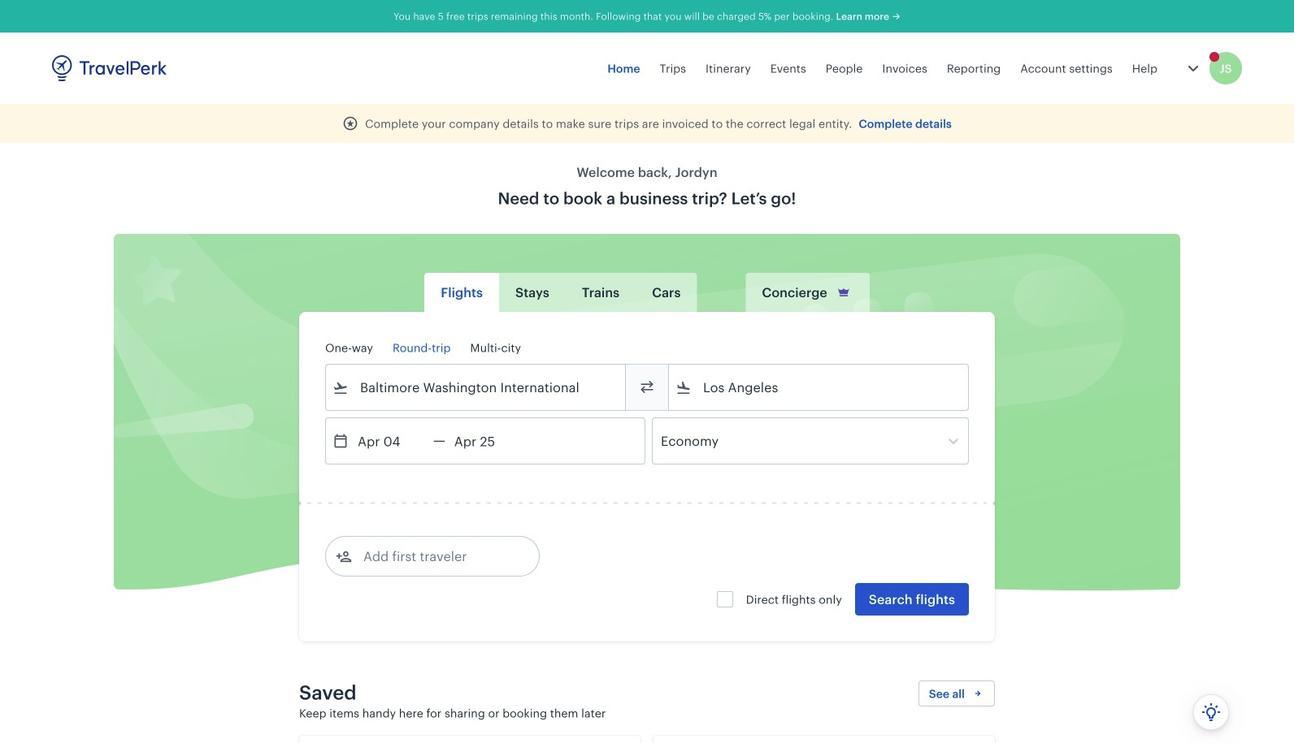 Task type: describe. For each thing, give the bounding box(es) containing it.
To search field
[[692, 375, 947, 401]]

Return text field
[[445, 419, 530, 464]]



Task type: locate. For each thing, give the bounding box(es) containing it.
Depart text field
[[349, 419, 433, 464]]

From search field
[[349, 375, 604, 401]]

Add first traveler search field
[[352, 544, 521, 570]]



Task type: vqa. For each thing, say whether or not it's contained in the screenshot.
TO search field
yes



